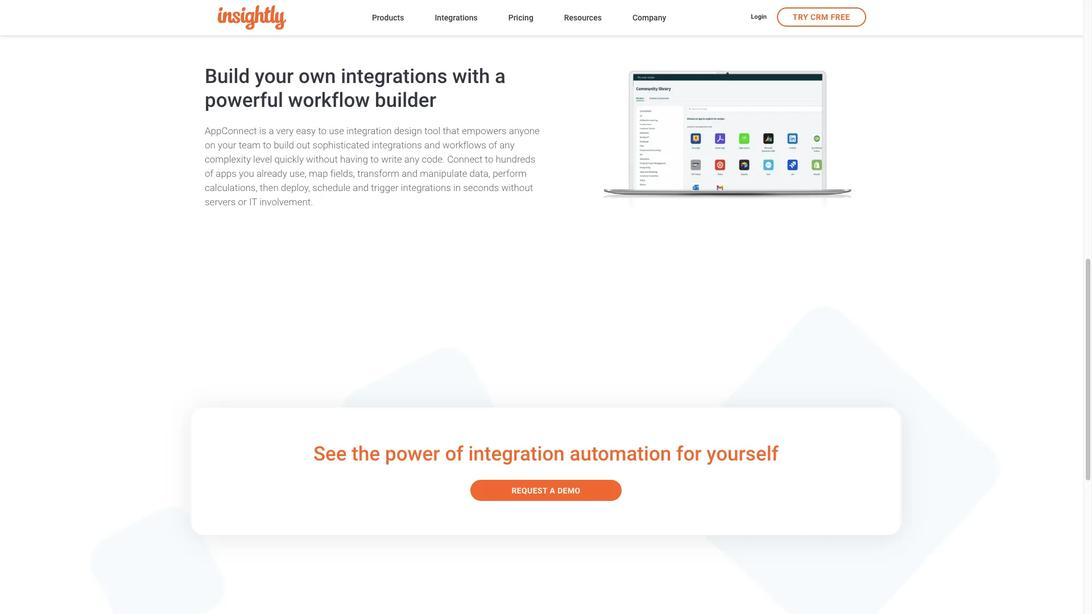 Task type: vqa. For each thing, say whether or not it's contained in the screenshot.
YOUR inside the 'Build your own integrations with a powerful workflow builder'
yes



Task type: locate. For each thing, give the bounding box(es) containing it.
integration up request
[[468, 443, 565, 466]]

integration
[[346, 125, 392, 136], [468, 443, 565, 466]]

pricing link
[[508, 11, 534, 26]]

any
[[500, 139, 515, 151], [404, 153, 419, 165]]

design
[[394, 125, 422, 136]]

you
[[239, 168, 254, 179]]

to
[[318, 125, 327, 136], [263, 139, 271, 151], [370, 153, 379, 165], [485, 153, 493, 165]]

0 horizontal spatial without
[[306, 153, 338, 165]]

login link
[[751, 13, 767, 23]]

see the power of integration automation for yourself
[[313, 443, 779, 466]]

with
[[452, 65, 490, 88]]

and
[[424, 139, 440, 151], [402, 168, 418, 179], [353, 182, 369, 193]]

0 vertical spatial of
[[489, 139, 497, 151]]

1 vertical spatial your
[[218, 139, 236, 151]]

see
[[313, 443, 347, 466]]

integrations link
[[435, 11, 478, 26]]

then
[[260, 182, 279, 193]]

and down write
[[402, 168, 418, 179]]

automation
[[570, 443, 671, 466]]

2 vertical spatial a
[[550, 486, 555, 495]]

integration inside appconnect is a very easy to use integration design tool that empowers anyone on your team to build out sophisticated integrations and workflows of any complexity level quickly without having to write any code. connect to hundreds of apps you already use, map fields, transform and manipulate data, perform calculations, then deploy, schedule and trigger integrations in seconds without servers or it involvement.
[[346, 125, 392, 136]]

without up map on the left of the page
[[306, 153, 338, 165]]

1 horizontal spatial your
[[255, 65, 294, 88]]

1 vertical spatial without
[[501, 182, 533, 193]]

or
[[238, 196, 247, 207]]

seconds
[[463, 182, 499, 193]]

integrations up write
[[372, 139, 422, 151]]

without
[[306, 153, 338, 165], [501, 182, 533, 193]]

of left apps
[[205, 168, 213, 179]]

it
[[249, 196, 257, 207]]

very
[[276, 125, 294, 136]]

resources link
[[564, 11, 602, 26]]

to up data,
[[485, 153, 493, 165]]

quickly
[[274, 153, 304, 165]]

0 horizontal spatial a
[[269, 125, 274, 136]]

integrations up builder
[[341, 65, 447, 88]]

0 vertical spatial without
[[306, 153, 338, 165]]

0 horizontal spatial integration
[[346, 125, 392, 136]]

0 vertical spatial any
[[500, 139, 515, 151]]

build
[[205, 65, 250, 88]]

1 horizontal spatial any
[[500, 139, 515, 151]]

insightly logo image
[[218, 5, 286, 30]]

insightly logo link
[[218, 5, 354, 30]]

having
[[340, 153, 368, 165]]

of right power
[[445, 443, 463, 466]]

a right is
[[269, 125, 274, 136]]

a right with
[[495, 65, 506, 88]]

your up complexity
[[218, 139, 236, 151]]

your
[[255, 65, 294, 88], [218, 139, 236, 151]]

any right write
[[404, 153, 419, 165]]

1 vertical spatial of
[[205, 168, 213, 179]]

integrations down manipulate
[[401, 182, 451, 193]]

0 horizontal spatial and
[[353, 182, 369, 193]]

0 horizontal spatial of
[[205, 168, 213, 179]]

company link
[[633, 11, 666, 26]]

manipulate
[[420, 168, 467, 179]]

your inside "build your own integrations with a powerful workflow builder"
[[255, 65, 294, 88]]

try crm free
[[793, 13, 850, 22]]

already
[[257, 168, 287, 179]]

2 horizontal spatial of
[[489, 139, 497, 151]]

1 horizontal spatial a
[[495, 65, 506, 88]]

for
[[676, 443, 702, 466]]

1 vertical spatial a
[[269, 125, 274, 136]]

and down tool
[[424, 139, 440, 151]]

integrations
[[341, 65, 447, 88], [372, 139, 422, 151], [401, 182, 451, 193]]

and down transform
[[353, 182, 369, 193]]

a
[[495, 65, 506, 88], [269, 125, 274, 136], [550, 486, 555, 495]]

2 vertical spatial integrations
[[401, 182, 451, 193]]

of
[[489, 139, 497, 151], [205, 168, 213, 179], [445, 443, 463, 466]]

connect
[[447, 153, 483, 165]]

your up powerful
[[255, 65, 294, 88]]

0 vertical spatial integrations
[[341, 65, 447, 88]]

try
[[793, 13, 808, 22]]

0 horizontal spatial any
[[404, 153, 419, 165]]

on
[[205, 139, 216, 151]]

1 horizontal spatial integration
[[468, 443, 565, 466]]

integration up 'sophisticated'
[[346, 125, 392, 136]]

1 horizontal spatial and
[[402, 168, 418, 179]]

transform
[[357, 168, 399, 179]]

resources
[[564, 13, 602, 22]]

0 vertical spatial integration
[[346, 125, 392, 136]]

1 horizontal spatial of
[[445, 443, 463, 466]]

a left the demo
[[550, 486, 555, 495]]

0 vertical spatial your
[[255, 65, 294, 88]]

2 horizontal spatial and
[[424, 139, 440, 151]]

0 horizontal spatial your
[[218, 139, 236, 151]]

2 horizontal spatial a
[[550, 486, 555, 495]]

easy
[[296, 125, 316, 136]]

2 vertical spatial and
[[353, 182, 369, 193]]

team
[[239, 139, 261, 151]]

a inside appconnect is a very easy to use integration design tool that empowers anyone on your team to build out sophisticated integrations and workflows of any complexity level quickly without having to write any code. connect to hundreds of apps you already use, map fields, transform and manipulate data, perform calculations, then deploy, schedule and trigger integrations in seconds without servers or it involvement.
[[269, 125, 274, 136]]

company
[[633, 13, 666, 22]]

trigger
[[371, 182, 399, 193]]

0 vertical spatial a
[[495, 65, 506, 88]]

any up hundreds
[[500, 139, 515, 151]]

code.
[[422, 153, 445, 165]]

of down empowers
[[489, 139, 497, 151]]

without down perform
[[501, 182, 533, 193]]

powerful
[[205, 89, 283, 112]]

is
[[259, 125, 266, 136]]

own
[[299, 65, 336, 88]]



Task type: describe. For each thing, give the bounding box(es) containing it.
1 vertical spatial integration
[[468, 443, 565, 466]]

schedule
[[312, 182, 351, 193]]

0 vertical spatial and
[[424, 139, 440, 151]]

builder
[[375, 89, 436, 112]]

request a demo button
[[471, 480, 622, 501]]

power
[[385, 443, 440, 466]]

to left use
[[318, 125, 327, 136]]

request
[[512, 486, 548, 495]]

in
[[453, 182, 461, 193]]

appconnect is a very easy to use integration design tool that empowers anyone on your team to build out sophisticated integrations and workflows of any complexity level quickly without having to write any code. connect to hundreds of apps you already use, map fields, transform and manipulate data, perform calculations, then deploy, schedule and trigger integrations in seconds without servers or it involvement.
[[205, 125, 540, 207]]

data,
[[470, 168, 490, 179]]

demo
[[558, 486, 581, 495]]

that
[[443, 125, 460, 136]]

integrations inside "build your own integrations with a powerful workflow builder"
[[341, 65, 447, 88]]

appconnect
[[205, 125, 257, 136]]

1 horizontal spatial without
[[501, 182, 533, 193]]

1 vertical spatial integrations
[[372, 139, 422, 151]]

2 vertical spatial of
[[445, 443, 463, 466]]

tool
[[424, 125, 441, 136]]

write
[[381, 153, 402, 165]]

calculations,
[[205, 182, 258, 193]]

build your own integrations with a powerful workflow builder
[[205, 65, 506, 112]]

hundreds
[[496, 153, 536, 165]]

crm
[[811, 13, 829, 22]]

fields,
[[330, 168, 355, 179]]

use
[[329, 125, 344, 136]]

products
[[372, 13, 404, 22]]

sophisticated
[[313, 139, 370, 151]]

a inside "build your own integrations with a powerful workflow builder"
[[495, 65, 506, 88]]

anyone
[[509, 125, 540, 136]]

map
[[309, 168, 328, 179]]

to up transform
[[370, 153, 379, 165]]

1 vertical spatial any
[[404, 153, 419, 165]]

try crm free button
[[777, 7, 866, 27]]

the
[[352, 443, 380, 466]]

apps
[[216, 168, 237, 179]]

your inside appconnect is a very easy to use integration design tool that empowers anyone on your team to build out sophisticated integrations and workflows of any complexity level quickly without having to write any code. connect to hundreds of apps you already use, map fields, transform and manipulate data, perform calculations, then deploy, schedule and trigger integrations in seconds without servers or it involvement.
[[218, 139, 236, 151]]

1 vertical spatial and
[[402, 168, 418, 179]]

complexity
[[205, 153, 251, 165]]

to down is
[[263, 139, 271, 151]]

use,
[[290, 168, 307, 179]]

yourself
[[707, 443, 779, 466]]

request a demo
[[512, 486, 581, 495]]

empowers
[[462, 125, 507, 136]]

out
[[296, 139, 310, 151]]

level
[[253, 153, 272, 165]]

try crm free link
[[777, 7, 866, 27]]

products link
[[372, 11, 404, 26]]

deploy,
[[281, 182, 310, 193]]

servers
[[205, 196, 236, 207]]

involvement.
[[260, 196, 313, 207]]

pricing
[[508, 13, 534, 22]]

workflows
[[443, 139, 486, 151]]

login
[[751, 13, 767, 21]]

a inside button
[[550, 486, 555, 495]]

workflow
[[288, 89, 370, 112]]

perform
[[493, 168, 527, 179]]

free
[[831, 13, 850, 22]]

integrations
[[435, 13, 478, 22]]

request a demo link
[[471, 480, 622, 501]]

build
[[274, 139, 294, 151]]



